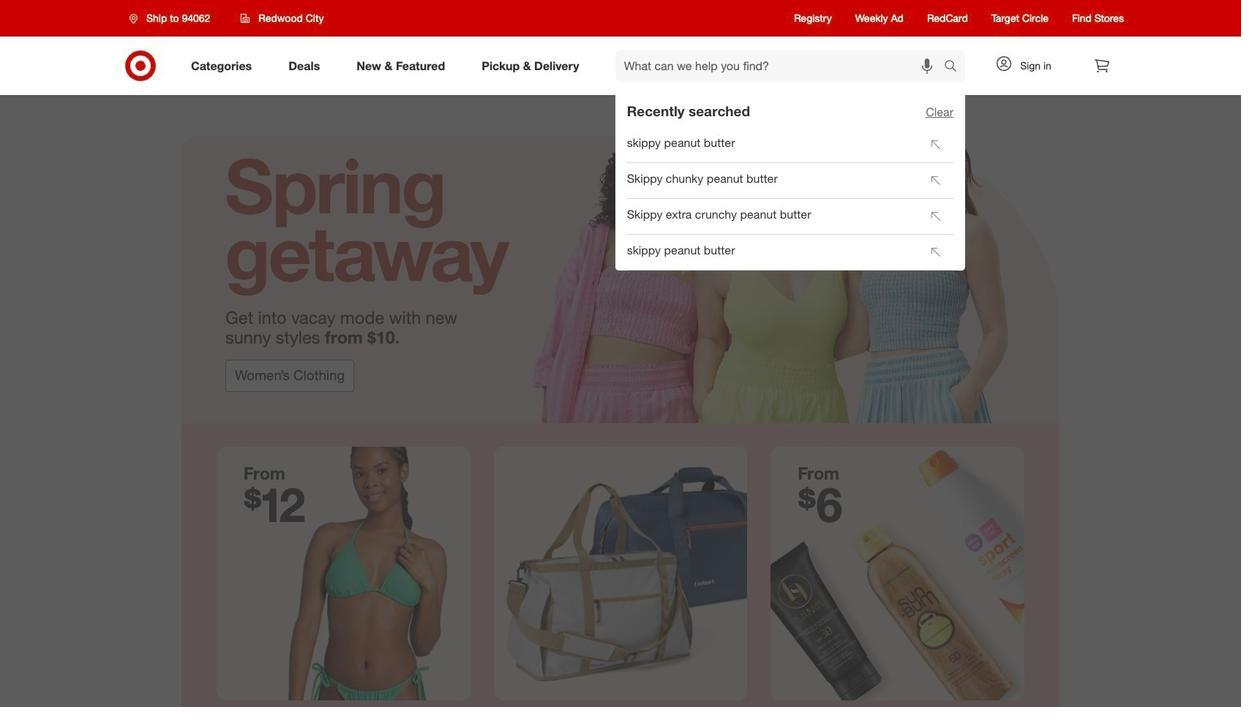 Task type: vqa. For each thing, say whether or not it's contained in the screenshot.
shipping,
no



Task type: describe. For each thing, give the bounding box(es) containing it.
spring getaway image
[[182, 95, 1060, 424]]

What can we help you find? suggestions appear below search field
[[615, 50, 948, 82]]



